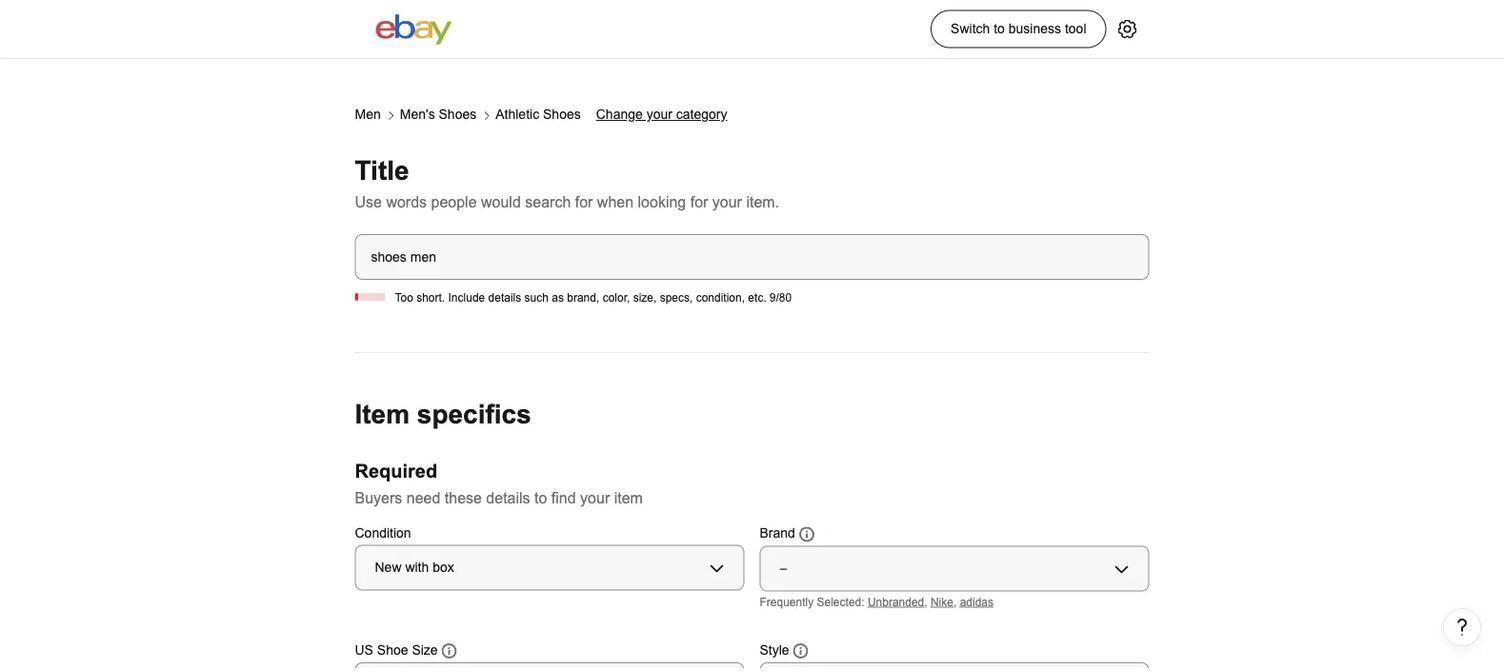 Task type: describe. For each thing, give the bounding box(es) containing it.
brand
[[760, 527, 796, 541]]

– button
[[760, 546, 1150, 592]]

title use words people would search for when looking for your item.
[[355, 156, 780, 211]]

too short . include details such as brand, color, size, specs, condition, etc. 9/80
[[395, 292, 792, 304]]

your inside required buyers need these details to find your item
[[580, 490, 610, 507]]

condition
[[355, 527, 411, 541]]

would
[[481, 194, 521, 211]]

looking
[[638, 194, 686, 211]]

.
[[442, 292, 445, 304]]

to inside button
[[994, 21, 1005, 36]]

size,
[[633, 292, 657, 304]]

help, opens dialogs image
[[1453, 618, 1472, 637]]

nike button
[[931, 596, 954, 609]]

men's
[[400, 107, 435, 122]]

switch
[[951, 21, 990, 36]]

shoe
[[377, 644, 408, 658]]

title
[[355, 156, 409, 186]]

short
[[417, 292, 442, 304]]

your inside the title use words people would search for when looking for your item.
[[713, 194, 742, 211]]

athletic
[[496, 107, 540, 122]]

new with box button
[[355, 546, 745, 591]]

size
[[412, 644, 438, 658]]

these
[[445, 490, 482, 507]]

details for required
[[486, 490, 530, 507]]

new
[[375, 561, 402, 576]]

9/80
[[770, 292, 792, 304]]

frequently
[[760, 596, 814, 609]]

men's shoes
[[400, 107, 477, 122]]

athletic shoes
[[496, 107, 581, 122]]

with
[[405, 561, 429, 576]]

1 for from the left
[[575, 194, 593, 211]]

men
[[355, 107, 381, 122]]

words
[[386, 194, 427, 211]]

change
[[596, 107, 643, 122]]

item
[[355, 400, 410, 430]]



Task type: vqa. For each thing, say whether or not it's contained in the screenshot.
To
yes



Task type: locate. For each thing, give the bounding box(es) containing it.
switch to business tool button
[[931, 10, 1107, 48]]

us shoe size
[[355, 644, 438, 658]]

1 horizontal spatial to
[[994, 21, 1005, 36]]

shoes
[[439, 107, 477, 122], [543, 107, 581, 122]]

0 vertical spatial to
[[994, 21, 1005, 36]]

tool
[[1065, 21, 1087, 36]]

item
[[614, 490, 643, 507]]

people
[[431, 194, 477, 211]]

1 horizontal spatial your
[[647, 107, 673, 122]]

details left 'such'
[[488, 292, 522, 304]]

switch to business tool
[[951, 21, 1087, 36]]

for left when
[[575, 194, 593, 211]]

shoes right men's
[[439, 107, 477, 122]]

1 horizontal spatial for
[[691, 194, 708, 211]]

to left find
[[535, 490, 547, 507]]

details inside required buyers need these details to find your item
[[486, 490, 530, 507]]

when
[[597, 194, 634, 211]]

, left adidas
[[954, 596, 957, 609]]

such
[[525, 292, 549, 304]]

for right looking
[[691, 194, 708, 211]]

business
[[1009, 21, 1062, 36]]

style
[[760, 644, 790, 658]]

search
[[525, 194, 571, 211]]

brand,
[[567, 292, 600, 304]]

nike
[[931, 596, 954, 609]]

required buyers need these details to find your item
[[355, 461, 643, 507]]

2 horizontal spatial your
[[713, 194, 742, 211]]

0 vertical spatial details
[[488, 292, 522, 304]]

box
[[433, 561, 454, 576]]

0 horizontal spatial for
[[575, 194, 593, 211]]

your right the change
[[647, 107, 673, 122]]

1 vertical spatial to
[[535, 490, 547, 507]]

to inside required buyers need these details to find your item
[[535, 490, 547, 507]]

2 for from the left
[[691, 194, 708, 211]]

your
[[647, 107, 673, 122], [713, 194, 742, 211], [580, 490, 610, 507]]

0 horizontal spatial ,
[[925, 596, 928, 609]]

–
[[780, 562, 787, 577]]

1 vertical spatial details
[[486, 490, 530, 507]]

Title text field
[[355, 234, 1150, 280]]

2 shoes from the left
[[543, 107, 581, 122]]

0 vertical spatial your
[[647, 107, 673, 122]]

to
[[994, 21, 1005, 36], [535, 490, 547, 507]]

too
[[395, 292, 413, 304]]

buyers
[[355, 490, 402, 507]]

unbranded button
[[868, 596, 925, 609]]

color,
[[603, 292, 630, 304]]

new with box
[[375, 561, 454, 576]]

1 horizontal spatial shoes
[[543, 107, 581, 122]]

adidas button
[[960, 596, 994, 609]]

condition,
[[696, 292, 745, 304]]

1 vertical spatial your
[[713, 194, 742, 211]]

adidas
[[960, 596, 994, 609]]

0 horizontal spatial to
[[535, 490, 547, 507]]

details
[[488, 292, 522, 304], [486, 490, 530, 507]]

1 horizontal spatial ,
[[954, 596, 957, 609]]

your right find
[[580, 490, 610, 507]]

item specifics
[[355, 400, 531, 430]]

1 shoes from the left
[[439, 107, 477, 122]]

shoes for athletic shoes
[[543, 107, 581, 122]]

include
[[448, 292, 485, 304]]

shoes for men's shoes
[[439, 107, 477, 122]]

your inside change your category button
[[647, 107, 673, 122]]

specs,
[[660, 292, 693, 304]]

use
[[355, 194, 382, 211]]

for
[[575, 194, 593, 211], [691, 194, 708, 211]]

,
[[925, 596, 928, 609], [954, 596, 957, 609]]

required
[[355, 461, 438, 482]]

item.
[[747, 194, 780, 211]]

need
[[407, 490, 441, 507]]

specifics
[[417, 400, 531, 430]]

details right the these
[[486, 490, 530, 507]]

, left nike
[[925, 596, 928, 609]]

your left item.
[[713, 194, 742, 211]]

2 , from the left
[[954, 596, 957, 609]]

find
[[552, 490, 576, 507]]

category
[[676, 107, 728, 122]]

etc.
[[748, 292, 767, 304]]

frequently selected: unbranded , nike , adidas
[[760, 596, 994, 609]]

selected:
[[817, 596, 865, 609]]

change your category button
[[581, 107, 743, 122]]

change your category
[[596, 107, 728, 122]]

0 horizontal spatial your
[[580, 490, 610, 507]]

1 , from the left
[[925, 596, 928, 609]]

0 horizontal spatial shoes
[[439, 107, 477, 122]]

shoes right athletic
[[543, 107, 581, 122]]

us
[[355, 644, 374, 658]]

unbranded
[[868, 596, 925, 609]]

to right switch
[[994, 21, 1005, 36]]

2 vertical spatial your
[[580, 490, 610, 507]]

details for too
[[488, 292, 522, 304]]

as
[[552, 292, 564, 304]]



